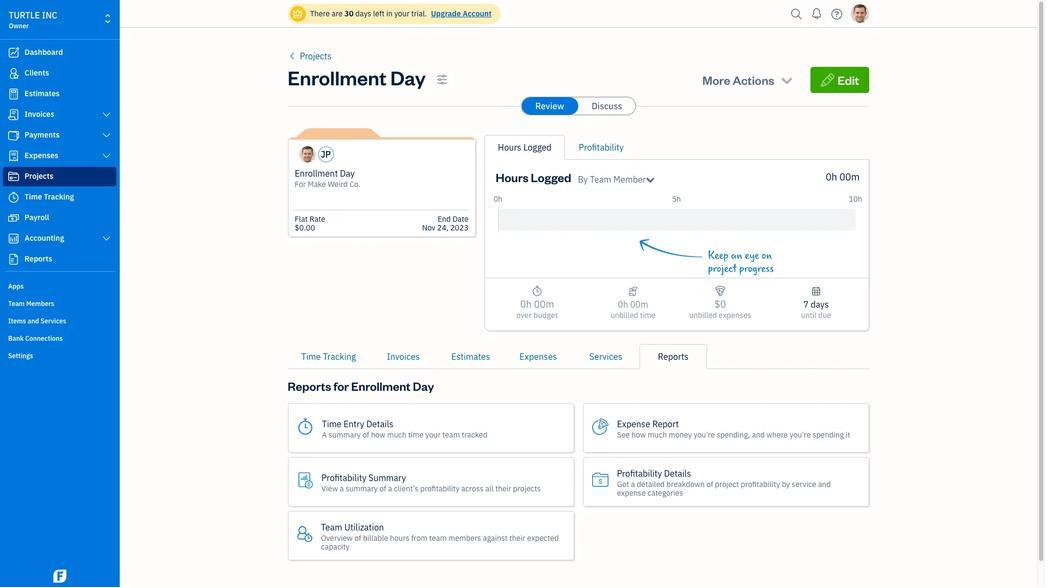 Task type: describe. For each thing, give the bounding box(es) containing it.
profitability summary view a summary of a client's profitability across all their projects
[[321, 473, 541, 494]]

end
[[438, 214, 451, 224]]

billable
[[363, 534, 388, 544]]

chevrondown image
[[779, 72, 794, 88]]

and inside expense report see how much money you're spending, and where you're spending it
[[752, 430, 765, 440]]

projects
[[513, 484, 541, 494]]

money
[[669, 430, 692, 440]]

day for enrollment day for make weird co.
[[340, 168, 355, 179]]

payroll link
[[3, 208, 116, 228]]

how inside expense report see how much money you're spending, and where you're spending it
[[632, 430, 646, 440]]

$0.00
[[295, 223, 315, 233]]

7
[[803, 299, 809, 310]]

keep an eye on project progress
[[708, 250, 774, 275]]

estimates inside "main" element
[[24, 89, 60, 99]]

money image
[[7, 213, 20, 224]]

upgrade
[[431, 9, 461, 19]]

get
[[617, 480, 629, 490]]

detailed
[[637, 480, 665, 490]]

time inside time entry details a summary of how much time your team tracked
[[408, 430, 424, 440]]

1 vertical spatial hours
[[496, 170, 529, 185]]

by
[[782, 480, 790, 490]]

dashboard
[[24, 47, 63, 57]]

2 vertical spatial reports
[[288, 379, 331, 394]]

progress
[[739, 263, 774, 275]]

team members
[[8, 300, 54, 308]]

a
[[322, 430, 327, 440]]

report image
[[7, 254, 20, 265]]

spending,
[[717, 430, 750, 440]]

chevron large down image for invoices
[[102, 111, 112, 119]]

summary
[[369, 473, 406, 484]]

expense image
[[7, 151, 20, 162]]

0 horizontal spatial your
[[394, 9, 410, 19]]

0 horizontal spatial time tracking link
[[3, 188, 116, 207]]

by
[[578, 174, 588, 185]]

0 vertical spatial hours logged
[[498, 142, 552, 153]]

1 horizontal spatial time tracking link
[[288, 345, 370, 370]]

team utilization overview of billable hours from team members against their expected capacity
[[321, 522, 559, 552]]

hours
[[390, 534, 409, 544]]

project inside keep an eye on project progress
[[708, 263, 737, 275]]

apps link
[[3, 278, 116, 295]]

profitability button
[[579, 141, 624, 154]]

profitability for profitability summary view a summary of a client's profitability across all their projects
[[321, 473, 366, 484]]

date
[[453, 214, 469, 224]]

co.
[[350, 180, 360, 189]]

of inside time entry details a summary of how much time your team tracked
[[363, 430, 369, 440]]

time inside 0h 00m unbilled time
[[640, 311, 656, 321]]

trial.
[[411, 9, 427, 19]]

clients link
[[3, 64, 116, 83]]

dashboard link
[[3, 43, 116, 63]]

more actions
[[702, 72, 774, 88]]

1 vertical spatial hours logged
[[496, 170, 571, 185]]

settings
[[8, 352, 33, 360]]

0h 00m
[[826, 171, 860, 183]]

2 vertical spatial day
[[413, 379, 434, 394]]

connections
[[25, 335, 63, 343]]

member
[[613, 174, 646, 185]]

services inside "main" element
[[41, 317, 66, 326]]

hours inside button
[[498, 142, 521, 153]]

hours logged button
[[498, 141, 552, 154]]

1 vertical spatial expenses link
[[505, 345, 572, 370]]

$0 unbilled expenses
[[689, 298, 751, 321]]

capacity
[[321, 542, 350, 552]]

discuss link
[[579, 97, 635, 115]]

expenses inside "main" element
[[24, 151, 58, 161]]

bank connections link
[[3, 330, 116, 347]]

unbilled inside 0h 00m unbilled time
[[611, 311, 638, 321]]

2 vertical spatial enrollment
[[351, 379, 411, 394]]

projects button
[[288, 50, 332, 63]]

2 horizontal spatial reports
[[658, 352, 689, 363]]

spending
[[813, 430, 844, 440]]

$0
[[714, 298, 726, 311]]

profitability for profitability
[[579, 142, 624, 153]]

edit
[[838, 72, 859, 88]]

time inside "main" element
[[24, 192, 42, 202]]

actions
[[733, 72, 774, 88]]

reports for enrollment day
[[288, 379, 434, 394]]

team members link
[[3, 296, 116, 312]]

view
[[321, 484, 338, 494]]

payment image
[[7, 130, 20, 141]]

project inside 'profitability details get a detailed breakdown of project profitability by service and expense categories'
[[715, 480, 739, 490]]

turtle
[[9, 10, 40, 21]]

against
[[483, 534, 508, 544]]

review link
[[522, 97, 578, 115]]

payments link
[[3, 126, 116, 145]]

there
[[310, 9, 330, 19]]

estimates link for bottom expenses link
[[437, 345, 505, 370]]

of inside team utilization overview of billable hours from team members against their expected capacity
[[355, 534, 361, 544]]

bank connections
[[8, 335, 63, 343]]

their inside profitability summary view a summary of a client's profitability across all their projects
[[495, 484, 511, 494]]

go to help image
[[828, 6, 846, 22]]

invoice image
[[7, 109, 20, 120]]

chevronleft image
[[288, 50, 298, 63]]

a for profitability summary
[[340, 484, 344, 494]]

0 horizontal spatial reports link
[[3, 250, 116, 269]]

00m for 0h 00m
[[840, 171, 860, 183]]

from
[[411, 534, 427, 544]]

5h
[[672, 194, 681, 204]]

nov
[[422, 223, 435, 233]]

make
[[308, 180, 326, 189]]

details inside 'profitability details get a detailed breakdown of project profitability by service and expense categories'
[[664, 468, 691, 479]]

where
[[767, 430, 788, 440]]

freshbooks image
[[51, 570, 69, 584]]

utilization
[[344, 522, 384, 533]]

projects inside "main" element
[[24, 171, 53, 181]]

1 horizontal spatial time tracking
[[301, 352, 356, 363]]

1 vertical spatial logged
[[531, 170, 571, 185]]

and inside "main" element
[[28, 317, 39, 326]]

members
[[449, 534, 481, 544]]

owner
[[9, 22, 29, 30]]

service
[[792, 480, 816, 490]]

items and services
[[8, 317, 66, 326]]

inc
[[42, 10, 57, 21]]

there are 30 days left in your trial. upgrade account
[[310, 9, 492, 19]]

timer image
[[7, 192, 20, 203]]

jp
[[321, 149, 331, 160]]

members
[[26, 300, 54, 308]]

client's
[[394, 484, 419, 494]]

profitability for profitability details
[[741, 480, 780, 490]]

by team member
[[578, 174, 646, 185]]

search image
[[788, 6, 805, 22]]

1 vertical spatial time
[[301, 352, 321, 363]]

entry
[[344, 419, 364, 430]]

expense
[[617, 419, 650, 430]]

settings link
[[3, 348, 116, 364]]

review
[[535, 101, 564, 112]]

time entry details a summary of how much time your team tracked
[[322, 419, 488, 440]]

projects inside button
[[300, 51, 332, 62]]

due
[[818, 311, 831, 321]]

2023
[[450, 223, 469, 233]]



Task type: vqa. For each thing, say whether or not it's contained in the screenshot.
bottommost the "Client"
no



Task type: locate. For each thing, give the bounding box(es) containing it.
2 you're from the left
[[790, 430, 811, 440]]

much down report
[[648, 430, 667, 440]]

your
[[394, 9, 410, 19], [425, 430, 441, 440]]

their right all
[[495, 484, 511, 494]]

logged down review link
[[523, 142, 552, 153]]

1 horizontal spatial days
[[811, 299, 829, 310]]

enrollment right for
[[351, 379, 411, 394]]

0 vertical spatial reports
[[24, 254, 52, 264]]

team right the from
[[429, 534, 447, 544]]

project image
[[7, 171, 20, 182]]

invoices inside "main" element
[[24, 109, 54, 119]]

day left settings for this project icon
[[390, 65, 426, 90]]

0 vertical spatial time
[[640, 311, 656, 321]]

team for members
[[8, 300, 25, 308]]

0 vertical spatial expenses link
[[3, 146, 116, 166]]

flat
[[295, 214, 308, 224]]

0 vertical spatial projects
[[300, 51, 332, 62]]

days right 30 on the left top of the page
[[355, 9, 371, 19]]

day for enrollment day
[[390, 65, 426, 90]]

1 vertical spatial invoices link
[[370, 345, 437, 370]]

edit link
[[811, 67, 869, 93]]

expenses link down the budget
[[505, 345, 572, 370]]

invoices
[[24, 109, 54, 119], [387, 352, 420, 363]]

a for profitability details
[[631, 480, 635, 490]]

1 horizontal spatial your
[[425, 430, 441, 440]]

1 vertical spatial project
[[715, 480, 739, 490]]

0 vertical spatial chevron large down image
[[102, 111, 112, 119]]

more actions button
[[693, 67, 804, 93]]

0h for 0h 00m
[[826, 171, 837, 183]]

00m
[[840, 171, 860, 183], [534, 298, 554, 311], [630, 299, 648, 310]]

summary for profitability
[[346, 484, 378, 494]]

how
[[371, 430, 385, 440], [632, 430, 646, 440]]

1 vertical spatial time
[[408, 430, 424, 440]]

tracking
[[44, 192, 74, 202], [323, 352, 356, 363]]

0 horizontal spatial team
[[8, 300, 25, 308]]

2 horizontal spatial a
[[631, 480, 635, 490]]

1 horizontal spatial profitability
[[741, 480, 780, 490]]

summary inside profitability summary view a summary of a client's profitability across all their projects
[[346, 484, 378, 494]]

1 horizontal spatial how
[[632, 430, 646, 440]]

client image
[[7, 68, 20, 79]]

more
[[702, 72, 730, 88]]

discuss
[[592, 101, 622, 112]]

day up time entry details a summary of how much time your team tracked
[[413, 379, 434, 394]]

bank
[[8, 335, 24, 343]]

0 vertical spatial estimates link
[[3, 84, 116, 104]]

how inside time entry details a summary of how much time your team tracked
[[371, 430, 385, 440]]

10h
[[849, 194, 862, 204]]

1 vertical spatial projects
[[24, 171, 53, 181]]

project down keep
[[708, 263, 737, 275]]

it
[[846, 430, 850, 440]]

chevron large down image down 'payroll' link
[[102, 235, 112, 243]]

1 vertical spatial estimates
[[451, 352, 490, 363]]

and right items
[[28, 317, 39, 326]]

1 vertical spatial day
[[340, 168, 355, 179]]

turtle inc owner
[[9, 10, 57, 30]]

0 horizontal spatial estimates
[[24, 89, 60, 99]]

0 horizontal spatial a
[[340, 484, 344, 494]]

project
[[708, 263, 737, 275], [715, 480, 739, 490]]

1 horizontal spatial team
[[321, 522, 342, 533]]

flat rate $0.00
[[295, 214, 325, 233]]

notifications image
[[808, 3, 826, 24]]

chevron large down image for expenses
[[102, 152, 112, 161]]

over
[[516, 311, 532, 321]]

and right service
[[818, 480, 831, 490]]

summary
[[329, 430, 361, 440], [346, 484, 378, 494]]

2 chevron large down image from the top
[[102, 152, 112, 161]]

your left tracked
[[425, 430, 441, 440]]

time tracking down projects link at left
[[24, 192, 74, 202]]

much inside time entry details a summary of how much time your team tracked
[[387, 430, 406, 440]]

details
[[366, 419, 393, 430], [664, 468, 691, 479]]

of right breakdown
[[707, 480, 713, 490]]

2 vertical spatial team
[[321, 522, 342, 533]]

tracking up for
[[323, 352, 356, 363]]

summary for time
[[329, 430, 361, 440]]

0 vertical spatial and
[[28, 317, 39, 326]]

a inside 'profitability details get a detailed breakdown of project profitability by service and expense categories'
[[631, 480, 635, 490]]

their inside team utilization overview of billable hours from team members against their expected capacity
[[509, 534, 525, 544]]

1 horizontal spatial you're
[[790, 430, 811, 440]]

budget
[[534, 311, 558, 321]]

0 vertical spatial details
[[366, 419, 393, 430]]

team inside team utilization overview of billable hours from team members against their expected capacity
[[429, 534, 447, 544]]

1 vertical spatial enrollment
[[295, 168, 338, 179]]

unbilled down expenses icon
[[689, 311, 717, 321]]

and left where on the right of the page
[[752, 430, 765, 440]]

0 vertical spatial project
[[708, 263, 737, 275]]

0 vertical spatial team
[[442, 430, 460, 440]]

0 horizontal spatial invoices
[[24, 109, 54, 119]]

00m up 10h
[[840, 171, 860, 183]]

eye
[[745, 250, 759, 262]]

1 horizontal spatial invoices
[[387, 352, 420, 363]]

of down summary
[[380, 484, 386, 494]]

and
[[28, 317, 39, 326], [752, 430, 765, 440], [818, 480, 831, 490]]

1 horizontal spatial 00m
[[630, 299, 648, 310]]

0 horizontal spatial much
[[387, 430, 406, 440]]

details right the entry
[[366, 419, 393, 430]]

1 much from the left
[[387, 430, 406, 440]]

1 you're from the left
[[694, 430, 715, 440]]

2 vertical spatial time
[[322, 419, 342, 430]]

you're right the money
[[694, 430, 715, 440]]

chevron large down image inside invoices link
[[102, 111, 112, 119]]

invoices link up reports for enrollment day
[[370, 345, 437, 370]]

0 horizontal spatial and
[[28, 317, 39, 326]]

1 vertical spatial tracking
[[323, 352, 356, 363]]

00m down invoices image
[[630, 299, 648, 310]]

0 horizontal spatial time tracking
[[24, 192, 74, 202]]

profitability inside profitability summary view a summary of a client's profitability across all their projects
[[321, 473, 366, 484]]

1 how from the left
[[371, 430, 385, 440]]

0h 00m over budget
[[516, 298, 558, 321]]

how up summary
[[371, 430, 385, 440]]

details up breakdown
[[664, 468, 691, 479]]

day up co.
[[340, 168, 355, 179]]

logged left by
[[531, 170, 571, 185]]

invoices image
[[628, 285, 638, 298]]

main element
[[0, 0, 147, 588]]

0 horizontal spatial reports
[[24, 254, 52, 264]]

hours logged down review link
[[498, 142, 552, 153]]

expected
[[527, 534, 559, 544]]

chevron large down image for payments
[[102, 131, 112, 140]]

0 horizontal spatial estimates link
[[3, 84, 116, 104]]

0 vertical spatial logged
[[523, 142, 552, 153]]

a right the get
[[631, 480, 635, 490]]

accounting link
[[3, 229, 116, 249]]

0 vertical spatial time tracking link
[[3, 188, 116, 207]]

1 horizontal spatial estimates link
[[437, 345, 505, 370]]

2 chevron large down image from the top
[[102, 235, 112, 243]]

enrollment for enrollment day for make weird co.
[[295, 168, 338, 179]]

for
[[295, 180, 306, 189]]

profitability
[[579, 142, 624, 153], [617, 468, 662, 479], [321, 473, 366, 484]]

summary down summary
[[346, 484, 378, 494]]

chart image
[[7, 234, 20, 244]]

1 horizontal spatial expenses
[[520, 352, 557, 363]]

end date nov 24, 2023
[[422, 214, 469, 233]]

chevron large down image inside payments link
[[102, 131, 112, 140]]

time
[[640, 311, 656, 321], [408, 430, 424, 440]]

profitability
[[741, 480, 780, 490], [420, 484, 460, 494]]

0 horizontal spatial 00m
[[534, 298, 554, 311]]

team inside team utilization overview of billable hours from team members against their expected capacity
[[321, 522, 342, 533]]

1 vertical spatial time tracking link
[[288, 345, 370, 370]]

are
[[332, 9, 343, 19]]

profitability left by
[[741, 480, 780, 490]]

1 vertical spatial team
[[8, 300, 25, 308]]

0 vertical spatial time tracking
[[24, 192, 74, 202]]

expenses link down payments link
[[3, 146, 116, 166]]

1 chevron large down image from the top
[[102, 111, 112, 119]]

you're right where on the right of the page
[[790, 430, 811, 440]]

1 chevron large down image from the top
[[102, 131, 112, 140]]

until
[[801, 311, 817, 321]]

profitability left across
[[420, 484, 460, 494]]

2 horizontal spatial and
[[818, 480, 831, 490]]

time tracking up for
[[301, 352, 356, 363]]

logged inside button
[[523, 142, 552, 153]]

days inside 7 days until due
[[811, 299, 829, 310]]

weird
[[328, 180, 348, 189]]

0 vertical spatial days
[[355, 9, 371, 19]]

invoices up payments
[[24, 109, 54, 119]]

00m right the over on the bottom of the page
[[534, 298, 554, 311]]

1 horizontal spatial reports
[[288, 379, 331, 394]]

their right 'against'
[[509, 534, 525, 544]]

1 horizontal spatial a
[[388, 484, 392, 494]]

2 how from the left
[[632, 430, 646, 440]]

team up overview
[[321, 522, 342, 533]]

invoices up reports for enrollment day
[[387, 352, 420, 363]]

0 vertical spatial enrollment
[[288, 65, 387, 90]]

0h inside 0h 00m unbilled time
[[618, 299, 628, 310]]

project right breakdown
[[715, 480, 739, 490]]

team right by
[[590, 174, 611, 185]]

enrollment day for make weird co.
[[295, 168, 360, 189]]

1 vertical spatial and
[[752, 430, 765, 440]]

of
[[363, 430, 369, 440], [707, 480, 713, 490], [380, 484, 386, 494], [355, 534, 361, 544]]

expense
[[617, 489, 646, 498]]

reports inside "main" element
[[24, 254, 52, 264]]

1 horizontal spatial time
[[301, 352, 321, 363]]

0 horizontal spatial days
[[355, 9, 371, 19]]

expenses down payments
[[24, 151, 58, 161]]

day inside enrollment day for make weird co.
[[340, 168, 355, 179]]

time tracking link up for
[[288, 345, 370, 370]]

projects right project icon
[[24, 171, 53, 181]]

crown image
[[292, 8, 303, 19]]

enrollment down projects button
[[288, 65, 387, 90]]

hours
[[498, 142, 521, 153], [496, 170, 529, 185]]

team inside field
[[590, 174, 611, 185]]

0 horizontal spatial profitability
[[420, 484, 460, 494]]

00m for 0h 00m unbilled time
[[630, 299, 648, 310]]

a right view
[[340, 484, 344, 494]]

2 horizontal spatial 00m
[[840, 171, 860, 183]]

services up bank connections link
[[41, 317, 66, 326]]

unbilled inside $0 unbilled expenses
[[689, 311, 717, 321]]

tracking inside "main" element
[[44, 192, 74, 202]]

invoices link up payments link
[[3, 105, 116, 125]]

how down 'expense'
[[632, 430, 646, 440]]

days up due
[[811, 299, 829, 310]]

days
[[355, 9, 371, 19], [811, 299, 829, 310]]

0 vertical spatial reports link
[[3, 250, 116, 269]]

7 days until due
[[801, 299, 831, 321]]

1 horizontal spatial expenses link
[[505, 345, 572, 370]]

estimates link for invoices link to the top
[[3, 84, 116, 104]]

0 vertical spatial tracking
[[44, 192, 74, 202]]

expenses down the budget
[[520, 352, 557, 363]]

00m inside 0h 00m unbilled time
[[630, 299, 648, 310]]

24,
[[437, 223, 449, 233]]

1 vertical spatial expenses
[[520, 352, 557, 363]]

estimate image
[[7, 89, 20, 100]]

0h inside 0h 00m over budget
[[520, 298, 532, 311]]

0h for 0h 00m over budget
[[520, 298, 532, 311]]

2 horizontal spatial team
[[590, 174, 611, 185]]

profitability for profitability details get a detailed breakdown of project profitability by service and expense categories
[[617, 468, 662, 479]]

on
[[762, 250, 772, 262]]

tracking down projects link at left
[[44, 192, 74, 202]]

team inside time entry details a summary of how much time your team tracked
[[442, 430, 460, 440]]

of inside profitability summary view a summary of a client's profitability across all their projects
[[380, 484, 386, 494]]

0 horizontal spatial unbilled
[[611, 311, 638, 321]]

all
[[485, 484, 494, 494]]

unbilled down invoices image
[[611, 311, 638, 321]]

0 horizontal spatial expenses
[[24, 151, 58, 161]]

settings for this project image
[[437, 73, 448, 87]]

much inside expense report see how much money you're spending, and where you're spending it
[[648, 430, 667, 440]]

1 horizontal spatial time
[[640, 311, 656, 321]]

chevron large down image inside "accounting" link
[[102, 235, 112, 243]]

unbilled
[[611, 311, 638, 321], [689, 311, 717, 321]]

1 horizontal spatial and
[[752, 430, 765, 440]]

account
[[463, 9, 492, 19]]

of down the entry
[[363, 430, 369, 440]]

much up summary
[[387, 430, 406, 440]]

services down 0h 00m unbilled time
[[589, 352, 622, 363]]

enrollment up 'make'
[[295, 168, 338, 179]]

0 vertical spatial expenses
[[24, 151, 58, 161]]

chevron large down image
[[102, 131, 112, 140], [102, 152, 112, 161]]

projects right chevronleft icon
[[300, 51, 332, 62]]

upgrade account link
[[429, 9, 492, 19]]

summary down the entry
[[329, 430, 361, 440]]

your inside time entry details a summary of how much time your team tracked
[[425, 430, 441, 440]]

0 horizontal spatial projects
[[24, 171, 53, 181]]

0 vertical spatial estimates
[[24, 89, 60, 99]]

time tracking link
[[3, 188, 116, 207], [288, 345, 370, 370]]

2 much from the left
[[648, 430, 667, 440]]

2 unbilled from the left
[[689, 311, 717, 321]]

overview
[[321, 534, 353, 544]]

team down apps
[[8, 300, 25, 308]]

1 vertical spatial reports
[[658, 352, 689, 363]]

invoices link
[[3, 105, 116, 125], [370, 345, 437, 370]]

1 horizontal spatial invoices link
[[370, 345, 437, 370]]

2 vertical spatial and
[[818, 480, 831, 490]]

profitability inside 'profitability details get a detailed breakdown of project profitability by service and expense categories'
[[741, 480, 780, 490]]

0 vertical spatial invoices link
[[3, 105, 116, 125]]

accounting
[[24, 234, 64, 243]]

1 vertical spatial invoices
[[387, 352, 420, 363]]

1 vertical spatial services
[[589, 352, 622, 363]]

0h for 0h 00m unbilled time
[[618, 299, 628, 310]]

1 unbilled from the left
[[611, 311, 638, 321]]

0 vertical spatial their
[[495, 484, 511, 494]]

profitability inside 'profitability details get a detailed breakdown of project profitability by service and expense categories'
[[617, 468, 662, 479]]

dashboard image
[[7, 47, 20, 58]]

your right in
[[394, 9, 410, 19]]

of down the utilization
[[355, 534, 361, 544]]

a down summary
[[388, 484, 392, 494]]

time
[[24, 192, 42, 202], [301, 352, 321, 363], [322, 419, 342, 430]]

hours logged down 'hours logged' button
[[496, 170, 571, 185]]

team for utilization
[[321, 522, 342, 533]]

summary inside time entry details a summary of how much time your team tracked
[[329, 430, 361, 440]]

2 horizontal spatial time
[[322, 419, 342, 430]]

time inside time entry details a summary of how much time your team tracked
[[322, 419, 342, 430]]

profitability up view
[[321, 473, 366, 484]]

pencil image
[[820, 72, 835, 88]]

0 vertical spatial summary
[[329, 430, 361, 440]]

chevron large down image up payments link
[[102, 111, 112, 119]]

0 horizontal spatial time
[[24, 192, 42, 202]]

payroll
[[24, 213, 49, 223]]

team inside "main" element
[[8, 300, 25, 308]]

1 vertical spatial chevron large down image
[[102, 152, 112, 161]]

enrollment
[[288, 65, 387, 90], [295, 168, 338, 179], [351, 379, 411, 394]]

time tracking link up 'payroll' link
[[3, 188, 116, 207]]

1 vertical spatial summary
[[346, 484, 378, 494]]

1 vertical spatial reports link
[[640, 345, 707, 370]]

0 horizontal spatial tracking
[[44, 192, 74, 202]]

calendar image
[[811, 285, 821, 298]]

an
[[731, 250, 742, 262]]

chevron large down image inside expenses link
[[102, 152, 112, 161]]

00m for 0h 00m over budget
[[534, 298, 554, 311]]

0 vertical spatial chevron large down image
[[102, 131, 112, 140]]

of inside 'profitability details get a detailed breakdown of project profitability by service and expense categories'
[[707, 480, 713, 490]]

1 horizontal spatial reports link
[[640, 345, 707, 370]]

chevron large down image for accounting
[[102, 235, 112, 243]]

profitability for profitability summary
[[420, 484, 460, 494]]

chevron large down image
[[102, 111, 112, 119], [102, 235, 112, 243]]

0 horizontal spatial invoices link
[[3, 105, 116, 125]]

0h for 0h
[[494, 194, 502, 204]]

0 horizontal spatial services
[[41, 317, 66, 326]]

team left tracked
[[442, 430, 460, 440]]

profitability up "by team member"
[[579, 142, 624, 153]]

their
[[495, 484, 511, 494], [509, 534, 525, 544]]

1 vertical spatial their
[[509, 534, 525, 544]]

timetracking image
[[532, 285, 543, 298]]

1 horizontal spatial details
[[664, 468, 691, 479]]

see
[[617, 430, 630, 440]]

Hours Logged Group By field
[[578, 173, 655, 186]]

0h 00m unbilled time
[[611, 299, 656, 321]]

enrollment for enrollment day
[[288, 65, 387, 90]]

1 horizontal spatial services
[[589, 352, 622, 363]]

0 vertical spatial day
[[390, 65, 426, 90]]

profitability inside profitability summary view a summary of a client's profitability across all their projects
[[420, 484, 460, 494]]

estimates link
[[3, 84, 116, 104], [437, 345, 505, 370]]

0 vertical spatial services
[[41, 317, 66, 326]]

00m inside 0h 00m over budget
[[534, 298, 554, 311]]

breakdown
[[667, 480, 705, 490]]

profitability up detailed
[[617, 468, 662, 479]]

projects link
[[3, 167, 116, 187]]

enrollment inside enrollment day for make weird co.
[[295, 168, 338, 179]]

keep
[[708, 250, 729, 262]]

expenses image
[[715, 285, 726, 298]]

services
[[41, 317, 66, 326], [589, 352, 622, 363]]

1 vertical spatial chevron large down image
[[102, 235, 112, 243]]

in
[[386, 9, 393, 19]]

details inside time entry details a summary of how much time your team tracked
[[366, 419, 393, 430]]

1 horizontal spatial tracking
[[323, 352, 356, 363]]

time tracking inside "main" element
[[24, 192, 74, 202]]

and inside 'profitability details get a detailed breakdown of project profitability by service and expense categories'
[[818, 480, 831, 490]]



